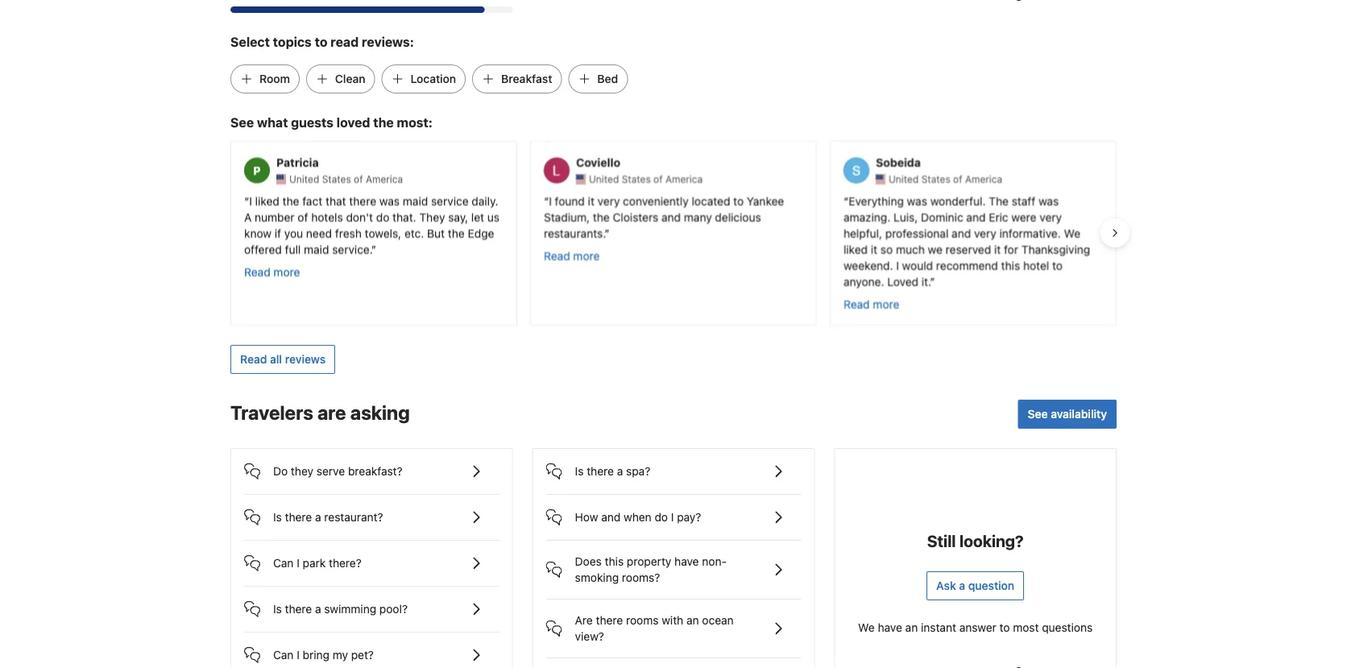 Task type: locate. For each thing, give the bounding box(es) containing it.
serve
[[317, 464, 345, 478]]

do right when
[[655, 510, 668, 524]]

read more down offered in the left top of the page
[[244, 265, 300, 278]]

liked up number
[[255, 194, 279, 207]]

offered
[[244, 242, 282, 255]]

2 vertical spatial "
[[930, 274, 935, 288]]

do
[[273, 464, 288, 478]]

travelers are asking
[[230, 401, 410, 424]]

most
[[1013, 621, 1039, 634]]

would
[[902, 258, 933, 271]]

1 horizontal spatial we
[[1064, 226, 1081, 239]]

i left park
[[297, 556, 300, 570]]

more down full
[[274, 265, 300, 278]]

0 vertical spatial "
[[605, 226, 610, 239]]

more for " everything was wonderful. the staff was amazing. luis, dominic and eric were very helpful, professional and very informative. we liked it so much we reserved it for thanksgiving weekend. i would recommend this hotel to anyone. loved it.
[[873, 297, 900, 310]]

2 horizontal spatial states
[[922, 173, 951, 184]]

liked inside " everything was wonderful. the staff was amazing. luis, dominic and eric were very helpful, professional and very informative. we liked it so much we reserved it for thanksgiving weekend. i would recommend this hotel to anyone. loved it.
[[844, 242, 868, 255]]

service.
[[332, 242, 371, 255]]

how and when do i pay?
[[575, 510, 701, 524]]

read more button down offered in the left top of the page
[[244, 263, 300, 279]]

1 horizontal spatial do
[[655, 510, 668, 524]]

1 horizontal spatial this
[[1001, 258, 1020, 271]]

maid down the need
[[304, 242, 329, 255]]

to
[[315, 34, 327, 49], [733, 194, 744, 207], [1052, 258, 1063, 271], [1000, 621, 1010, 634]]

we
[[1064, 226, 1081, 239], [858, 621, 875, 634]]

much
[[896, 242, 925, 255]]

read more down anyone.
[[844, 297, 900, 310]]

was
[[379, 194, 400, 207], [907, 194, 927, 207], [1039, 194, 1059, 207]]

0 horizontal spatial read more
[[244, 265, 300, 278]]

1 horizontal spatial have
[[878, 621, 902, 634]]

there for is there a swimming pool?
[[285, 602, 312, 616]]

was up that.
[[379, 194, 400, 207]]

1 vertical spatial "
[[371, 242, 376, 255]]

read down offered in the left top of the page
[[244, 265, 270, 278]]

it
[[588, 194, 595, 207], [871, 242, 878, 255], [994, 242, 1001, 255]]

1 vertical spatial liked
[[844, 242, 868, 255]]

0 horizontal spatial it
[[588, 194, 595, 207]]

1 states from the left
[[322, 173, 351, 184]]

was up luis,
[[907, 194, 927, 207]]

the right loved
[[373, 115, 394, 130]]

have left non-
[[675, 555, 699, 568]]

0 vertical spatial do
[[376, 210, 389, 223]]

is down can i park there?
[[273, 602, 282, 616]]

0 vertical spatial very
[[598, 194, 620, 207]]

to left read
[[315, 34, 327, 49]]

select
[[230, 34, 270, 49]]

more down 'restaurants.'
[[573, 248, 600, 262]]

2 horizontal spatial very
[[1040, 210, 1062, 223]]

0 horizontal spatial "
[[244, 194, 249, 207]]

2 united states of america image from the left
[[876, 174, 886, 184]]

united states of america image
[[276, 174, 286, 184], [876, 174, 886, 184]]

of up 'conveniently'
[[654, 173, 663, 184]]

1 vertical spatial we
[[858, 621, 875, 634]]

0 horizontal spatial states
[[322, 173, 351, 184]]

0 horizontal spatial see
[[230, 115, 254, 130]]

3 " from the left
[[844, 194, 849, 207]]

united down the 'patricia'
[[289, 173, 319, 184]]

0 vertical spatial is
[[575, 464, 584, 478]]

to up delicious
[[733, 194, 744, 207]]

luis,
[[894, 210, 918, 223]]

asking
[[350, 401, 410, 424]]

smoking
[[575, 571, 619, 584]]

3 was from the left
[[1039, 194, 1059, 207]]

1 horizontal spatial read more button
[[544, 247, 600, 263]]

to down thanksgiving
[[1052, 258, 1063, 271]]

" inside " everything was wonderful. the staff was amazing. luis, dominic and eric were very helpful, professional and very informative. we liked it so much we reserved it for thanksgiving weekend. i would recommend this hotel to anyone. loved it.
[[844, 194, 849, 207]]

availability
[[1051, 407, 1107, 421]]

0 horizontal spatial read more button
[[244, 263, 300, 279]]

etc.
[[404, 226, 424, 239]]

of for fact
[[354, 173, 363, 184]]

states up wonderful.
[[922, 173, 951, 184]]

very down eric
[[974, 226, 997, 239]]

restaurant?
[[324, 510, 383, 524]]

united for coviello
[[589, 173, 619, 184]]

0 vertical spatial see
[[230, 115, 254, 130]]

this inside " everything was wonderful. the staff was amazing. luis, dominic and eric were very helpful, professional and very informative. we liked it so much we reserved it for thanksgiving weekend. i would recommend this hotel to anyone. loved it.
[[1001, 258, 1020, 271]]

there right are
[[596, 613, 623, 627]]

united states of america image for patricia
[[276, 174, 286, 184]]

1 horizontal spatial states
[[622, 173, 651, 184]]

2 horizontal spatial read more button
[[844, 296, 900, 312]]

united down coviello
[[589, 173, 619, 184]]

do
[[376, 210, 389, 223], [655, 510, 668, 524]]

3 united from the left
[[889, 173, 919, 184]]

3 states from the left
[[922, 173, 951, 184]]

pay?
[[677, 510, 701, 524]]

0 horizontal spatial liked
[[255, 194, 279, 207]]

there
[[349, 194, 376, 207], [587, 464, 614, 478], [285, 510, 312, 524], [285, 602, 312, 616], [596, 613, 623, 627]]

0 horizontal spatial america
[[366, 173, 403, 184]]

1 horizontal spatial an
[[905, 621, 918, 634]]

1 vertical spatial this
[[605, 555, 624, 568]]

spa?
[[626, 464, 650, 478]]

very up cloisters
[[598, 194, 620, 207]]

0 horizontal spatial more
[[274, 265, 300, 278]]

3 united states of america from the left
[[889, 173, 1003, 184]]

my
[[333, 648, 348, 661]]

2 horizontal spatial read more
[[844, 297, 900, 310]]

is inside button
[[575, 464, 584, 478]]

1 horizontal spatial read more
[[544, 248, 600, 262]]

1 horizontal spatial liked
[[844, 242, 868, 255]]

i inside " i found it very conveniently located to yankee stadium, the cloisters and many delicious restaurants.
[[549, 194, 552, 207]]

it right found
[[588, 194, 595, 207]]

0 vertical spatial we
[[1064, 226, 1081, 239]]

of up you
[[298, 210, 308, 223]]

2 united from the left
[[589, 173, 619, 184]]

more down loved
[[873, 297, 900, 310]]

do up towels,
[[376, 210, 389, 223]]

2 vertical spatial very
[[974, 226, 997, 239]]

answer
[[959, 621, 997, 634]]

america up that.
[[366, 173, 403, 184]]

is up the how
[[575, 464, 584, 478]]

0 vertical spatial can
[[273, 556, 294, 570]]

" inside " i liked the fact that there was maid service daily. a number of hotels don't do that.  they say, let us know if you need fresh towels, etc.  but the edge offered full maid service.
[[244, 194, 249, 207]]

1 horizontal spatial united states of america image
[[876, 174, 886, 184]]

there down park
[[285, 602, 312, 616]]

park
[[303, 556, 326, 570]]

rooms?
[[622, 571, 660, 584]]

the
[[373, 115, 394, 130], [282, 194, 299, 207], [593, 210, 610, 223], [448, 226, 465, 239]]

see left what
[[230, 115, 254, 130]]

see inside button
[[1028, 407, 1048, 421]]

travelers
[[230, 401, 313, 424]]

p
[[253, 163, 261, 177]]

0 vertical spatial this
[[1001, 258, 1020, 271]]

most:
[[397, 115, 433, 130]]

and up reserved
[[952, 226, 971, 239]]

very
[[598, 194, 620, 207], [1040, 210, 1062, 223], [974, 226, 997, 239]]

2 " from the left
[[544, 194, 549, 207]]

and
[[662, 210, 681, 223], [966, 210, 986, 223], [952, 226, 971, 239], [601, 510, 621, 524]]

0 horizontal spatial have
[[675, 555, 699, 568]]

united down the sobeida
[[889, 173, 919, 184]]

0 vertical spatial have
[[675, 555, 699, 568]]

a left swimming
[[315, 602, 321, 616]]

america for that
[[366, 173, 403, 184]]

states up 'conveniently'
[[622, 173, 651, 184]]

there inside are there rooms with an ocean view?
[[596, 613, 623, 627]]

united
[[289, 173, 319, 184], [589, 173, 619, 184], [889, 173, 919, 184]]

1 united states of america image from the left
[[276, 174, 286, 184]]

1 horizontal spatial united
[[589, 173, 619, 184]]

read more button down 'restaurants.'
[[544, 247, 600, 263]]

2 horizontal spatial america
[[965, 173, 1003, 184]]

this up smoking
[[605, 555, 624, 568]]

pool?
[[379, 602, 408, 616]]

2 was from the left
[[907, 194, 927, 207]]

read more for " i liked the fact that there was maid service daily. a number of hotels don't do that.  they say, let us know if you need fresh towels, etc.  but the edge offered full maid service.
[[244, 265, 300, 278]]

2 horizontal spatial united states of america
[[889, 173, 1003, 184]]

1 vertical spatial see
[[1028, 407, 1048, 421]]

2 horizontal spatial united
[[889, 173, 919, 184]]

free wifi 9.0 meter
[[230, 6, 513, 13]]

1 vertical spatial do
[[655, 510, 668, 524]]

of up wonderful.
[[953, 173, 963, 184]]

0 vertical spatial read more
[[544, 248, 600, 262]]

read inside button
[[240, 352, 267, 366]]

cloisters
[[613, 210, 659, 223]]

"
[[244, 194, 249, 207], [544, 194, 549, 207], [844, 194, 849, 207]]

read down anyone.
[[844, 297, 870, 310]]

1 horizontal spatial united states of america
[[589, 173, 703, 184]]

this down for
[[1001, 258, 1020, 271]]

all
[[270, 352, 282, 366]]

is there a restaurant? button
[[244, 495, 499, 527]]

need
[[306, 226, 332, 239]]

the up 'restaurants.'
[[593, 210, 610, 223]]

" for " everything was wonderful. the staff was amazing. luis, dominic and eric were very helpful, professional and very informative. we liked it so much we reserved it for thanksgiving weekend. i would recommend this hotel to anyone. loved it.
[[844, 194, 849, 207]]

there for is there a restaurant?
[[285, 510, 312, 524]]

" for don't
[[371, 242, 376, 255]]

liked
[[255, 194, 279, 207], [844, 242, 868, 255]]

united states of america image up the everything
[[876, 174, 886, 184]]

1 horizontal spatial america
[[665, 173, 703, 184]]

1 " from the left
[[244, 194, 249, 207]]

is down the do
[[273, 510, 282, 524]]

states
[[322, 173, 351, 184], [622, 173, 651, 184], [922, 173, 951, 184]]

and inside " i found it very conveniently located to yankee stadium, the cloisters and many delicious restaurants.
[[662, 210, 681, 223]]

very up "informative."
[[1040, 210, 1062, 223]]

it left so
[[871, 242, 878, 255]]

2 horizontal spatial was
[[1039, 194, 1059, 207]]

coviello
[[576, 156, 621, 169]]

" up "a"
[[244, 194, 249, 207]]

i up loved
[[896, 258, 899, 271]]

2 horizontal spatial "
[[930, 274, 935, 288]]

0 horizontal spatial was
[[379, 194, 400, 207]]

america for conveniently
[[665, 173, 703, 184]]

an left instant
[[905, 621, 918, 634]]

1 horizontal spatial "
[[605, 226, 610, 239]]

1 vertical spatial is
[[273, 510, 282, 524]]

1 vertical spatial read more
[[244, 265, 300, 278]]

america up the
[[965, 173, 1003, 184]]

a left restaurant?
[[315, 510, 321, 524]]

" left found
[[544, 194, 549, 207]]

are
[[317, 401, 346, 424]]

we left instant
[[858, 621, 875, 634]]

0 horizontal spatial this
[[605, 555, 624, 568]]

1 vertical spatial have
[[878, 621, 902, 634]]

can left park
[[273, 556, 294, 570]]

i inside " i liked the fact that there was maid service daily. a number of hotels don't do that.  they say, let us know if you need fresh towels, etc.  but the edge offered full maid service.
[[249, 194, 252, 207]]

0 vertical spatial maid
[[403, 194, 428, 207]]

0 horizontal spatial do
[[376, 210, 389, 223]]

read more button for i liked the fact that there was maid service daily. a number of hotels don't do that.  they say, let us know if you need fresh towels, etc.  but the edge offered full maid service.
[[244, 263, 300, 279]]

yankee
[[747, 194, 784, 207]]

read down 'restaurants.'
[[544, 248, 570, 262]]

of up don't
[[354, 173, 363, 184]]

see left availability
[[1028, 407, 1048, 421]]

1 united states of america from the left
[[289, 173, 403, 184]]

ask a question
[[936, 579, 1015, 592]]

there for is there a spa?
[[587, 464, 614, 478]]

patricia
[[276, 156, 319, 169]]

daily.
[[472, 194, 498, 207]]

united states of america up wonderful.
[[889, 173, 1003, 184]]

0 horizontal spatial united states of america
[[289, 173, 403, 184]]

2 vertical spatial more
[[873, 297, 900, 310]]

1 united from the left
[[289, 173, 319, 184]]

professional
[[885, 226, 949, 239]]

liked down helpful,
[[844, 242, 868, 255]]

0 horizontal spatial very
[[598, 194, 620, 207]]

1 was from the left
[[379, 194, 400, 207]]

0 horizontal spatial an
[[687, 613, 699, 627]]

the down say,
[[448, 226, 465, 239]]

that
[[326, 194, 346, 207]]

2 horizontal spatial more
[[873, 297, 900, 310]]

read for " i found it very conveniently located to yankee stadium, the cloisters and many delicious restaurants.
[[544, 248, 570, 262]]

fact
[[302, 194, 323, 207]]

we up thanksgiving
[[1064, 226, 1081, 239]]

1 horizontal spatial was
[[907, 194, 927, 207]]

2 america from the left
[[665, 173, 703, 184]]

of for the
[[953, 173, 963, 184]]

united states of america for coviello
[[589, 173, 703, 184]]

have
[[675, 555, 699, 568], [878, 621, 902, 634]]

they
[[291, 464, 314, 478]]

united states of america up that
[[289, 173, 403, 184]]

2 horizontal spatial "
[[844, 194, 849, 207]]

i for " i found it very conveniently located to yankee stadium, the cloisters and many delicious restaurants.
[[549, 194, 552, 207]]

loved
[[887, 274, 919, 288]]

there inside " i liked the fact that there was maid service daily. a number of hotels don't do that.  they say, let us know if you need fresh towels, etc.  but the edge offered full maid service.
[[349, 194, 376, 207]]

2 united states of america from the left
[[589, 173, 703, 184]]

dominic
[[921, 210, 963, 223]]

united states of america image down the 'patricia'
[[276, 174, 286, 184]]

we
[[928, 242, 943, 255]]

2 states from the left
[[622, 173, 651, 184]]

1 horizontal spatial more
[[573, 248, 600, 262]]

united states of america up 'conveniently'
[[589, 173, 703, 184]]

2 vertical spatial read more
[[844, 297, 900, 310]]

1 america from the left
[[366, 173, 403, 184]]

i up "a"
[[249, 194, 252, 207]]

there left spa?
[[587, 464, 614, 478]]

states up that
[[322, 173, 351, 184]]

and right the how
[[601, 510, 621, 524]]

" for " i found it very conveniently located to yankee stadium, the cloisters and many delicious restaurants.
[[544, 194, 549, 207]]

" inside " i found it very conveniently located to yankee stadium, the cloisters and many delicious restaurants.
[[544, 194, 549, 207]]

america for staff
[[965, 173, 1003, 184]]

can i park there?
[[273, 556, 362, 570]]

everything
[[849, 194, 904, 207]]

0 horizontal spatial maid
[[304, 242, 329, 255]]

an right with
[[687, 613, 699, 627]]

and down 'conveniently'
[[662, 210, 681, 223]]

i left found
[[549, 194, 552, 207]]

i left bring
[[297, 648, 300, 661]]

a left spa?
[[617, 464, 623, 478]]

weekend.
[[844, 258, 893, 271]]

still
[[927, 531, 956, 550]]

read more button down anyone.
[[844, 296, 900, 312]]

2 can from the top
[[273, 648, 294, 661]]

0 horizontal spatial "
[[371, 242, 376, 255]]

read more down 'restaurants.'
[[544, 248, 600, 262]]

1 horizontal spatial "
[[544, 194, 549, 207]]

1 horizontal spatial see
[[1028, 407, 1048, 421]]

there down they
[[285, 510, 312, 524]]

2 vertical spatial is
[[273, 602, 282, 616]]

it inside " i found it very conveniently located to yankee stadium, the cloisters and many delicious restaurants.
[[588, 194, 595, 207]]

" for " i liked the fact that there was maid service daily. a number of hotels don't do that.  they say, let us know if you need fresh towels, etc.  but the edge offered full maid service.
[[244, 194, 249, 207]]

a for is there a restaurant?
[[315, 510, 321, 524]]

0 horizontal spatial united states of america image
[[276, 174, 286, 184]]

1 can from the top
[[273, 556, 294, 570]]

america up located
[[665, 173, 703, 184]]

can left bring
[[273, 648, 294, 661]]

1 vertical spatial can
[[273, 648, 294, 661]]

ocean
[[702, 613, 734, 627]]

maid
[[403, 194, 428, 207], [304, 242, 329, 255]]

restaurants.
[[544, 226, 605, 239]]

0 vertical spatial liked
[[255, 194, 279, 207]]

0 horizontal spatial united
[[289, 173, 319, 184]]

there up don't
[[349, 194, 376, 207]]

can
[[273, 556, 294, 570], [273, 648, 294, 661]]

3 america from the left
[[965, 173, 1003, 184]]

0 vertical spatial more
[[573, 248, 600, 262]]

it left for
[[994, 242, 1001, 255]]

" up amazing.
[[844, 194, 849, 207]]

to inside " everything was wonderful. the staff was amazing. luis, dominic and eric were very helpful, professional and very informative. we liked it so much we reserved it for thanksgiving weekend. i would recommend this hotel to anyone. loved it.
[[1052, 258, 1063, 271]]

was right staff
[[1039, 194, 1059, 207]]

have left instant
[[878, 621, 902, 634]]

with
[[662, 613, 684, 627]]

stadium,
[[544, 210, 590, 223]]

1 vertical spatial more
[[274, 265, 300, 278]]

let
[[471, 210, 484, 223]]

loved
[[337, 115, 370, 130]]

we inside " everything was wonderful. the staff was amazing. luis, dominic and eric were very helpful, professional and very informative. we liked it so much we reserved it for thanksgiving weekend. i would recommend this hotel to anyone. loved it.
[[1064, 226, 1081, 239]]

read left the all
[[240, 352, 267, 366]]

maid up that.
[[403, 194, 428, 207]]



Task type: vqa. For each thing, say whether or not it's contained in the screenshot.
3rd was from right
yes



Task type: describe. For each thing, give the bounding box(es) containing it.
2 horizontal spatial it
[[994, 242, 1001, 255]]

see for see what guests loved the most:
[[230, 115, 254, 130]]

read more for " i found it very conveniently located to yankee stadium, the cloisters and many delicious restaurants.
[[544, 248, 600, 262]]

is for is there a swimming pool?
[[273, 602, 282, 616]]

are there rooms with an ocean view?
[[575, 613, 734, 643]]

does this property have non- smoking rooms? button
[[546, 541, 801, 586]]

to left most
[[1000, 621, 1010, 634]]

of for very
[[654, 173, 663, 184]]

reviews:
[[362, 34, 414, 49]]

" i liked the fact that there was maid service daily. a number of hotels don't do that.  they say, let us know if you need fresh towels, etc.  but the edge offered full maid service.
[[244, 194, 500, 255]]

read all reviews button
[[230, 345, 335, 374]]

is for is there a restaurant?
[[273, 510, 282, 524]]

" for restaurants.
[[605, 226, 610, 239]]

i for can i park there?
[[297, 556, 300, 570]]

service
[[431, 194, 469, 207]]

read more button for everything was wonderful. the staff was amazing. luis, dominic and eric were very helpful, professional and very informative. we liked it so much we reserved it for thanksgiving weekend. i would recommend this hotel to anyone. loved it.
[[844, 296, 900, 312]]

we have an instant answer to most questions
[[858, 621, 1093, 634]]

breakfast?
[[348, 464, 403, 478]]

i left pay?
[[671, 510, 674, 524]]

still looking?
[[927, 531, 1024, 550]]

see availability button
[[1018, 400, 1117, 429]]

when
[[624, 510, 652, 524]]

this inside does this property have non- smoking rooms?
[[605, 555, 624, 568]]

there?
[[329, 556, 362, 570]]

i for " i liked the fact that there was maid service daily. a number of hotels don't do that.  they say, let us know if you need fresh towels, etc.  but the edge offered full maid service.
[[249, 194, 252, 207]]

states for coviello
[[622, 173, 651, 184]]

they
[[419, 210, 445, 223]]

if
[[275, 226, 281, 239]]

states for sobeida
[[922, 173, 951, 184]]

1 vertical spatial very
[[1040, 210, 1062, 223]]

very inside " i found it very conveniently located to yankee stadium, the cloisters and many delicious restaurants.
[[598, 194, 620, 207]]

the inside " i found it very conveniently located to yankee stadium, the cloisters and many delicious restaurants.
[[593, 210, 610, 223]]

question
[[968, 579, 1015, 592]]

1 horizontal spatial maid
[[403, 194, 428, 207]]

do they serve breakfast?
[[273, 464, 403, 478]]

united for patricia
[[289, 173, 319, 184]]

and inside button
[[601, 510, 621, 524]]

does this property have non- smoking rooms?
[[575, 555, 727, 584]]

hotels
[[311, 210, 343, 223]]

can for can i park there?
[[273, 556, 294, 570]]

is there a spa? button
[[546, 449, 801, 481]]

have inside does this property have non- smoking rooms?
[[675, 555, 699, 568]]

helpful,
[[844, 226, 882, 239]]

is there a restaurant?
[[273, 510, 383, 524]]

united states of america for patricia
[[289, 173, 403, 184]]

a right ask
[[959, 579, 965, 592]]

select topics to read reviews:
[[230, 34, 414, 49]]

a for is there a spa?
[[617, 464, 623, 478]]

bed
[[597, 72, 618, 85]]

there for are there rooms with an ocean view?
[[596, 613, 623, 627]]

united states of america for sobeida
[[889, 173, 1003, 184]]

located
[[692, 194, 730, 207]]

is for is there a spa?
[[575, 464, 584, 478]]

and left eric
[[966, 210, 986, 223]]

an inside are there rooms with an ocean view?
[[687, 613, 699, 627]]

see for see availability
[[1028, 407, 1048, 421]]

room
[[259, 72, 290, 85]]

staff
[[1012, 194, 1036, 207]]

do inside button
[[655, 510, 668, 524]]

ask a question button
[[927, 571, 1024, 600]]

more for " i found it very conveniently located to yankee stadium, the cloisters and many delicious restaurants.
[[573, 248, 600, 262]]

number
[[255, 210, 295, 223]]

how
[[575, 510, 598, 524]]

read more button for i found it very conveniently located to yankee stadium, the cloisters and many delicious restaurants.
[[544, 247, 600, 263]]

amazing.
[[844, 210, 891, 223]]

1 horizontal spatial it
[[871, 242, 878, 255]]

0 horizontal spatial we
[[858, 621, 875, 634]]

the left fact
[[282, 194, 299, 207]]

of inside " i liked the fact that there was maid service daily. a number of hotels don't do that.  they say, let us know if you need fresh towels, etc.  but the edge offered full maid service.
[[298, 210, 308, 223]]

read for " everything was wonderful. the staff was amazing. luis, dominic and eric were very helpful, professional and very informative. we liked it so much we reserved it for thanksgiving weekend. i would recommend this hotel to anyone. loved it.
[[844, 297, 870, 310]]

" i found it very conveniently located to yankee stadium, the cloisters and many delicious restaurants.
[[544, 194, 784, 239]]

united for sobeida
[[889, 173, 919, 184]]

read more for " everything was wonderful. the staff was amazing. luis, dominic and eric were very helpful, professional and very informative. we liked it so much we reserved it for thanksgiving weekend. i would recommend this hotel to anyone. loved it.
[[844, 297, 900, 310]]

are
[[575, 613, 593, 627]]

do inside " i liked the fact that there was maid service daily. a number of hotels don't do that.  they say, let us know if you need fresh towels, etc.  but the edge offered full maid service.
[[376, 210, 389, 223]]

states for patricia
[[322, 173, 351, 184]]

united states of america image for sobeida
[[876, 174, 886, 184]]

swimming
[[324, 602, 376, 616]]

sobeida
[[876, 156, 921, 169]]

us
[[487, 210, 500, 223]]

view?
[[575, 630, 604, 643]]

can i bring my pet?
[[273, 648, 374, 661]]

breakfast
[[501, 72, 552, 85]]

i for can i bring my pet?
[[297, 648, 300, 661]]

united states of america image
[[576, 174, 586, 184]]

is there a spa?
[[575, 464, 650, 478]]

read
[[331, 34, 359, 49]]

liked inside " i liked the fact that there was maid service daily. a number of hotels don't do that.  they say, let us know if you need fresh towels, etc.  but the edge offered full maid service.
[[255, 194, 279, 207]]

location
[[411, 72, 456, 85]]

i inside " everything was wonderful. the staff was amazing. luis, dominic and eric were very helpful, professional and very informative. we liked it so much we reserved it for thanksgiving weekend. i would recommend this hotel to anyone. loved it.
[[896, 258, 899, 271]]

eric
[[989, 210, 1009, 223]]

see availability
[[1028, 407, 1107, 421]]

can i bring my pet? button
[[244, 632, 499, 665]]

guests
[[291, 115, 334, 130]]

does
[[575, 555, 602, 568]]

reserved
[[946, 242, 991, 255]]

don't
[[346, 210, 373, 223]]

that.
[[393, 210, 416, 223]]

" for professional
[[930, 274, 935, 288]]

this is a carousel with rotating slides. it displays featured reviews of the property. use the next and previous buttons to navigate. region
[[218, 134, 1130, 332]]

is there a swimming pool? button
[[244, 586, 499, 619]]

reviews
[[285, 352, 326, 366]]

more for " i liked the fact that there was maid service daily. a number of hotels don't do that.  they say, let us know if you need fresh towels, etc.  but the edge offered full maid service.
[[274, 265, 300, 278]]

so
[[881, 242, 893, 255]]

found
[[555, 194, 585, 207]]

can for can i bring my pet?
[[273, 648, 294, 661]]

was inside " i liked the fact that there was maid service daily. a number of hotels don't do that.  they say, let us know if you need fresh towels, etc.  but the edge offered full maid service.
[[379, 194, 400, 207]]

read for " i liked the fact that there was maid service daily. a number of hotels don't do that.  they say, let us know if you need fresh towels, etc.  but the edge offered full maid service.
[[244, 265, 270, 278]]

ask
[[936, 579, 956, 592]]

clean
[[335, 72, 365, 85]]

a for is there a swimming pool?
[[315, 602, 321, 616]]

it.
[[922, 274, 930, 288]]

pet?
[[351, 648, 374, 661]]

were
[[1012, 210, 1037, 223]]

you
[[284, 226, 303, 239]]

1 vertical spatial maid
[[304, 242, 329, 255]]

can i park there? button
[[244, 541, 499, 573]]

how and when do i pay? button
[[546, 495, 801, 527]]

a
[[244, 210, 252, 223]]

1 horizontal spatial very
[[974, 226, 997, 239]]

fresh
[[335, 226, 362, 239]]

to inside " i found it very conveniently located to yankee stadium, the cloisters and many delicious restaurants.
[[733, 194, 744, 207]]

bring
[[303, 648, 330, 661]]

hotel
[[1023, 258, 1049, 271]]

see what guests loved the most:
[[230, 115, 433, 130]]

property
[[627, 555, 672, 568]]

recommend
[[936, 258, 998, 271]]



